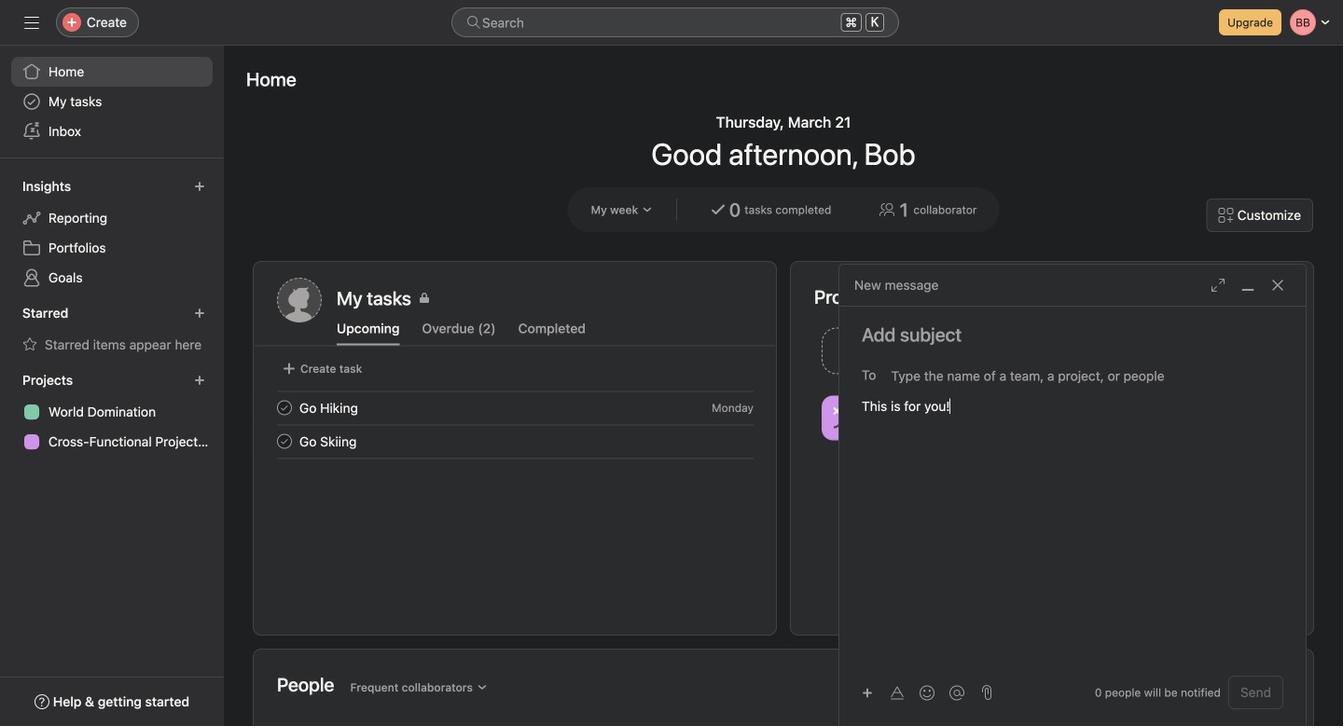 Task type: describe. For each thing, give the bounding box(es) containing it.
projects element
[[0, 364, 224, 461]]

minimize image
[[1241, 278, 1255, 293]]

line_and_symbols image
[[833, 407, 855, 430]]

add profile photo image
[[277, 278, 322, 323]]

2 mark complete checkbox from the top
[[273, 430, 296, 453]]

Add subject text field
[[839, 322, 1306, 348]]

2 mark complete image from the top
[[273, 430, 296, 453]]

1 mark complete checkbox from the top
[[273, 397, 296, 419]]

hide sidebar image
[[24, 15, 39, 30]]



Task type: vqa. For each thing, say whether or not it's contained in the screenshot.
Search tasks, projects, and more text field
yes



Task type: locate. For each thing, give the bounding box(es) containing it.
global element
[[0, 46, 224, 158]]

Search tasks, projects, and more text field
[[451, 7, 899, 37]]

None field
[[451, 7, 899, 37]]

toolbar
[[854, 679, 974, 707]]

1 mark complete image from the top
[[273, 397, 296, 419]]

0 vertical spatial mark complete checkbox
[[273, 397, 296, 419]]

list item
[[814, 323, 1053, 380], [255, 391, 776, 425], [255, 425, 776, 458]]

dialog
[[839, 265, 1306, 727]]

new project or portfolio image
[[194, 375, 205, 386]]

at mention image
[[950, 686, 964, 701]]

1 vertical spatial mark complete image
[[273, 430, 296, 453]]

starred element
[[0, 297, 224, 364]]

new insights image
[[194, 181, 205, 192]]

Mark complete checkbox
[[273, 397, 296, 419], [273, 430, 296, 453]]

expand popout to full screen image
[[1211, 278, 1226, 293]]

add items to starred image
[[194, 308, 205, 319]]

close image
[[1270, 278, 1285, 293]]

mark complete image
[[273, 397, 296, 419], [273, 430, 296, 453]]

insert an object image
[[862, 688, 873, 699]]

1 vertical spatial mark complete checkbox
[[273, 430, 296, 453]]

0 vertical spatial mark complete image
[[273, 397, 296, 419]]

Type the name of a team, a project, or people text field
[[891, 365, 1273, 387]]

insights element
[[0, 170, 224, 297]]



